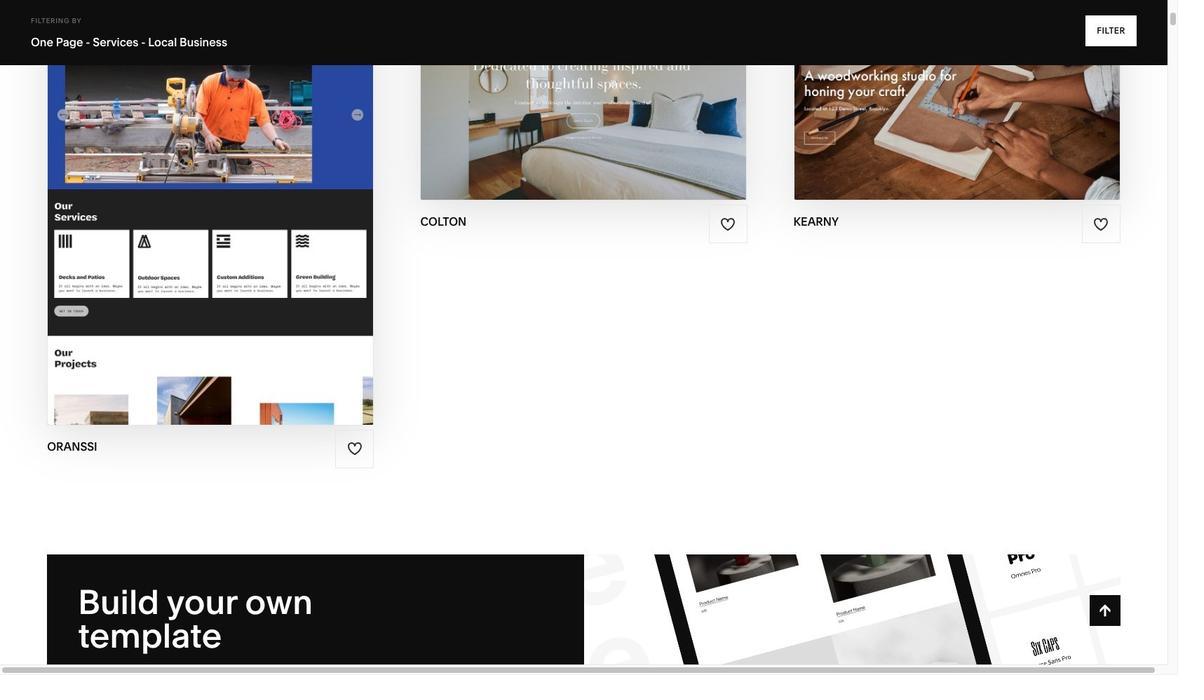 Task type: describe. For each thing, give the bounding box(es) containing it.
oranssi image
[[48, 0, 374, 425]]

add kearny to your favorites list image
[[1094, 217, 1109, 232]]

back to top image
[[1098, 603, 1113, 619]]

kearny image
[[795, 0, 1120, 200]]



Task type: vqa. For each thing, say whether or not it's contained in the screenshot.
Add Comet to your favorites list icon
no



Task type: locate. For each thing, give the bounding box(es) containing it.
add colton to your favorites list image
[[721, 217, 736, 232]]

preview of building your own template image
[[584, 555, 1121, 676]]

colton image
[[421, 0, 747, 200]]



